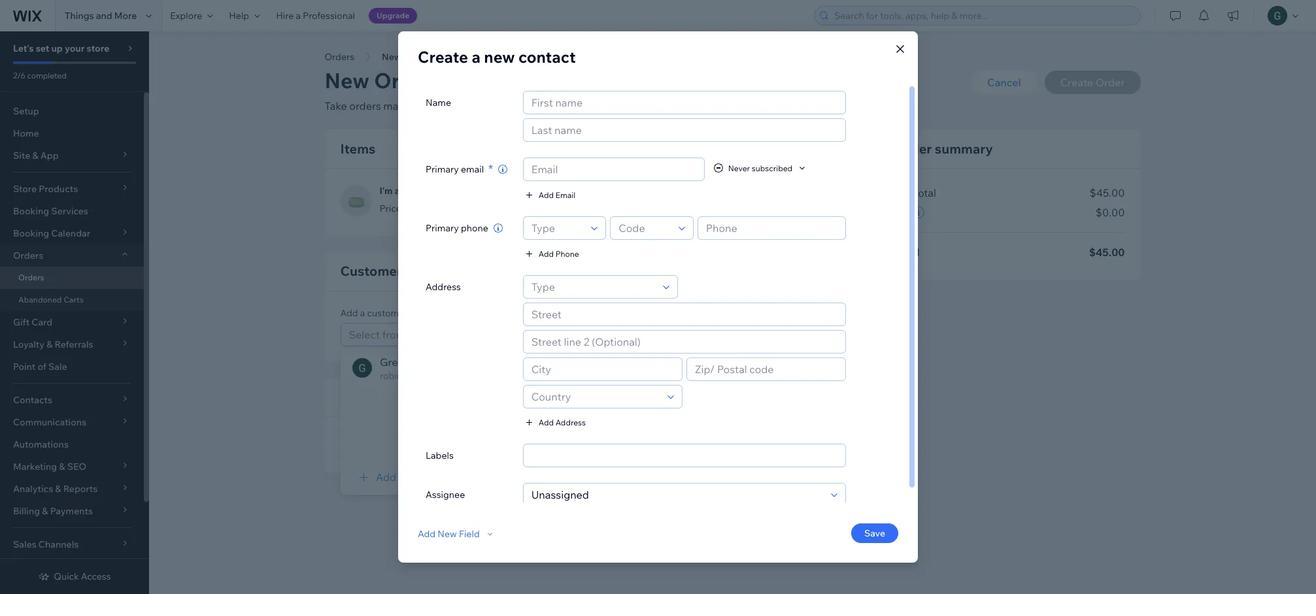 Task type: locate. For each thing, give the bounding box(es) containing it.
orders for orders dropdown button
[[13, 250, 43, 262]]

add down last name field
[[658, 143, 676, 155]]

hire a professional link
[[268, 0, 363, 31]]

0 vertical spatial type field
[[527, 217, 587, 239]]

1 vertical spatial phone
[[461, 222, 488, 234]]

phone
[[472, 99, 503, 112], [461, 222, 488, 234]]

2 — from the top
[[837, 450, 848, 464]]

$45.00 down $0.00
[[1089, 246, 1125, 259]]

customer inside add new customer button
[[421, 471, 467, 484]]

orders inside button
[[325, 51, 354, 63]]

Zip/ Postal code field
[[691, 358, 842, 381]]

2 horizontal spatial new
[[438, 528, 457, 540]]

1 horizontal spatial new
[[382, 51, 401, 63]]

store
[[87, 42, 109, 54]]

new order take orders manually over the phone or in person. learn more
[[325, 67, 628, 112]]

1 horizontal spatial customer
[[421, 471, 467, 484]]

info
[[405, 263, 429, 279]]

orders up the abandoned
[[18, 273, 44, 282]]

field
[[459, 528, 480, 540]]

and left more at the top left of the page
[[96, 10, 112, 22]]

customer info
[[340, 263, 429, 279]]

$45.00
[[1090, 186, 1125, 199], [405, 203, 436, 214], [1089, 246, 1125, 259]]

order inside button
[[403, 51, 429, 63]]

add item
[[784, 143, 824, 155]]

add new field
[[418, 528, 480, 540]]

booking services link
[[0, 200, 144, 222]]

0 vertical spatial the
[[453, 99, 470, 112]]

add phone
[[539, 249, 579, 259]]

add left 'phone'
[[539, 249, 554, 259]]

0 vertical spatial orders
[[325, 51, 354, 63]]

1 vertical spatial —
[[837, 450, 848, 464]]

orders inside "link"
[[18, 273, 44, 282]]

add down shipping
[[376, 471, 396, 484]]

Street field
[[527, 303, 842, 326]]

— for add discount
[[837, 427, 848, 440]]

labels
[[426, 450, 454, 462]]

$45.00 down product
[[405, 203, 436, 214]]

customer for new
[[421, 471, 467, 484]]

new inside new order button
[[382, 51, 401, 63]]

set
[[36, 42, 49, 54]]

add left "email"
[[539, 190, 554, 200]]

0 horizontal spatial item
[[714, 143, 733, 155]]

the right to
[[421, 307, 435, 319]]

tax
[[895, 206, 911, 219]]

0 horizontal spatial address
[[426, 281, 461, 293]]

2 vertical spatial $45.00
[[1089, 246, 1125, 259]]

primary down product
[[426, 222, 459, 234]]

0 vertical spatial —
[[837, 427, 848, 440]]

1 vertical spatial and
[[406, 389, 429, 405]]

learn
[[572, 99, 600, 112]]

point of sale link
[[0, 356, 144, 378]]

add for add email
[[539, 190, 554, 200]]

a for product
[[395, 185, 400, 197]]

new
[[484, 47, 515, 67], [399, 471, 419, 484]]

None field
[[535, 445, 842, 467], [527, 484, 827, 506], [535, 445, 842, 467], [527, 484, 827, 506]]

quick access
[[54, 571, 111, 583]]

discounts
[[340, 389, 403, 405]]

a
[[296, 10, 301, 22], [472, 47, 481, 67], [395, 185, 400, 197], [360, 307, 365, 319]]

1 — from the top
[[837, 427, 848, 440]]

add for add phone
[[539, 249, 554, 259]]

help
[[229, 10, 249, 22]]

add custom item
[[658, 143, 733, 155]]

1 vertical spatial orders
[[13, 250, 43, 262]]

a inside i'm a product price: $45.00
[[395, 185, 400, 197]]

0 horizontal spatial new
[[325, 67, 369, 93]]

0 horizontal spatial the
[[421, 307, 435, 319]]

0 horizontal spatial and
[[96, 10, 112, 22]]

order down upgrade "button"
[[403, 51, 429, 63]]

up
[[51, 42, 63, 54]]

order up subtotal
[[895, 141, 932, 157]]

services
[[51, 205, 88, 217]]

point
[[13, 361, 36, 373]]

Search for tools, apps, help & more... field
[[830, 7, 1136, 25]]

Street line 2 (Optional) field
[[527, 331, 842, 353]]

add new customer
[[376, 471, 467, 484]]

let's
[[13, 42, 34, 54]]

1 vertical spatial address
[[556, 417, 586, 427]]

2 vertical spatial new
[[438, 528, 457, 540]]

quick access button
[[38, 571, 111, 583]]

hire a professional
[[276, 10, 355, 22]]

add left discount
[[340, 426, 358, 437]]

1 horizontal spatial item
[[804, 143, 824, 155]]

add inside button
[[539, 417, 554, 427]]

add left field
[[418, 528, 436, 540]]

i'm a product price: $45.00
[[380, 185, 437, 214]]

— for add shipping
[[837, 450, 848, 464]]

$45.00 up $0.00
[[1090, 186, 1125, 199]]

address up order
[[426, 281, 461, 293]]

0 vertical spatial new
[[484, 47, 515, 67]]

and for more
[[96, 10, 112, 22]]

quick
[[54, 571, 79, 583]]

order summary
[[895, 141, 993, 157]]

order inside new order take orders manually over the phone or in person. learn more
[[374, 67, 434, 93]]

0 vertical spatial $45.00
[[1090, 186, 1125, 199]]

orders inside dropdown button
[[13, 250, 43, 262]]

discount
[[360, 426, 398, 437]]

First name field
[[527, 92, 842, 114]]

0 vertical spatial address
[[426, 281, 461, 293]]

0 vertical spatial phone
[[472, 99, 503, 112]]

1 vertical spatial customer
[[421, 471, 467, 484]]

cancel
[[987, 76, 1021, 89]]

a right i'm
[[395, 185, 400, 197]]

2 vertical spatial orders
[[18, 273, 44, 282]]

setup link
[[0, 100, 144, 122]]

carts
[[64, 295, 84, 305]]

the right over
[[453, 99, 470, 112]]

type field down 'phone'
[[527, 276, 659, 298]]

abandoned carts
[[18, 295, 84, 305]]

new up new order take orders manually over the phone or in person. learn more
[[484, 47, 515, 67]]

2 type field from the top
[[527, 276, 659, 298]]

primary left email
[[426, 163, 459, 175]]

new order button
[[375, 47, 436, 67]]

greg robinson robinsongreg175@gmail.com
[[380, 356, 506, 382]]

add left shipping
[[340, 450, 358, 462]]

add down the customer
[[340, 307, 358, 319]]

things
[[65, 10, 94, 22]]

0 horizontal spatial new
[[399, 471, 419, 484]]

and
[[96, 10, 112, 22], [406, 389, 429, 405]]

new down upgrade "button"
[[382, 51, 401, 63]]

add for add shipping
[[340, 450, 358, 462]]

1 horizontal spatial the
[[453, 99, 470, 112]]

point of sale
[[13, 361, 67, 373]]

new down orders button
[[325, 67, 369, 93]]

phone down email
[[461, 222, 488, 234]]

0 horizontal spatial customer
[[367, 307, 408, 319]]

abandoned carts link
[[0, 289, 144, 311]]

type field up 'add phone'
[[527, 217, 587, 239]]

automations
[[13, 439, 69, 450]]

orders button
[[0, 245, 144, 267]]

create
[[418, 47, 468, 67]]

orders link
[[0, 267, 144, 289]]

orders down "booking"
[[13, 250, 43, 262]]

and down robinsongreg175@gmail.com
[[406, 389, 429, 405]]

1 horizontal spatial and
[[406, 389, 429, 405]]

never subscribed button
[[712, 162, 808, 174]]

customer up 'assignee'
[[421, 471, 467, 484]]

a down the customer
[[360, 307, 365, 319]]

$45.00 inside i'm a product price: $45.00
[[405, 203, 436, 214]]

1 vertical spatial new
[[399, 471, 419, 484]]

0 vertical spatial order
[[403, 51, 429, 63]]

1 vertical spatial $45.00
[[405, 203, 436, 214]]

contact
[[518, 47, 576, 67]]

1 vertical spatial primary
[[426, 222, 459, 234]]

new inside new order take orders manually over the phone or in person. learn more
[[325, 67, 369, 93]]

new down shipping
[[399, 471, 419, 484]]

1 vertical spatial type field
[[527, 276, 659, 298]]

item up never subscribed button
[[804, 143, 824, 155]]

primary for primary email *
[[426, 163, 459, 175]]

setup
[[13, 105, 39, 117]]

orders down professional
[[325, 51, 354, 63]]

primary inside primary email *
[[426, 163, 459, 175]]

a up new order take orders manually over the phone or in person. learn more
[[472, 47, 481, 67]]

1 vertical spatial new
[[325, 67, 369, 93]]

Country field
[[527, 386, 664, 408]]

order for new order take orders manually over the phone or in person. learn more
[[374, 67, 434, 93]]

1 primary from the top
[[426, 163, 459, 175]]

to
[[410, 307, 419, 319]]

primary phone
[[426, 222, 488, 234]]

email
[[556, 190, 575, 200]]

1 vertical spatial order
[[374, 67, 434, 93]]

Type field
[[527, 217, 587, 239], [527, 276, 659, 298]]

orders button
[[318, 47, 361, 67]]

add for add new field
[[418, 528, 436, 540]]

0 vertical spatial primary
[[426, 163, 459, 175]]

new left field
[[438, 528, 457, 540]]

shipping
[[360, 450, 399, 462]]

customer left to
[[367, 307, 408, 319]]

address inside button
[[556, 417, 586, 427]]

item up never
[[714, 143, 733, 155]]

—
[[837, 427, 848, 440], [837, 450, 848, 464]]

1 horizontal spatial new
[[484, 47, 515, 67]]

2 primary from the top
[[426, 222, 459, 234]]

order
[[403, 51, 429, 63], [374, 67, 434, 93], [895, 141, 932, 157]]

address down country "field"
[[556, 417, 586, 427]]

add up subscribed
[[784, 143, 802, 155]]

the
[[453, 99, 470, 112], [421, 307, 435, 319]]

0 vertical spatial new
[[382, 51, 401, 63]]

orders
[[325, 51, 354, 63], [13, 250, 43, 262], [18, 273, 44, 282]]

add custom item button
[[646, 139, 745, 159]]

0 vertical spatial and
[[96, 10, 112, 22]]

phone left or
[[472, 99, 503, 112]]

add down country "field"
[[539, 417, 554, 427]]

order down new order on the top of the page
[[374, 67, 434, 93]]

phone inside new order take orders manually over the phone or in person. learn more
[[472, 99, 503, 112]]

0 vertical spatial customer
[[367, 307, 408, 319]]

or
[[506, 99, 516, 112]]

a right hire
[[296, 10, 301, 22]]

1 horizontal spatial address
[[556, 417, 586, 427]]

customer
[[367, 307, 408, 319], [421, 471, 467, 484]]

total
[[895, 246, 919, 259]]



Task type: describe. For each thing, give the bounding box(es) containing it.
add discount
[[340, 426, 398, 437]]

subtotal
[[895, 186, 936, 199]]

1 vertical spatial the
[[421, 307, 435, 319]]

add for add new customer
[[376, 471, 396, 484]]

Email field
[[527, 158, 700, 180]]

add new customer button
[[356, 469, 467, 485]]

a for new
[[472, 47, 481, 67]]

create a new contact
[[418, 47, 576, 67]]

order for new order
[[403, 51, 429, 63]]

add email button
[[523, 189, 575, 201]]

sidebar element
[[0, 31, 149, 594]]

subscribed
[[752, 163, 793, 173]]

add for add discount
[[340, 426, 358, 437]]

*
[[488, 161, 493, 176]]

in
[[518, 99, 527, 112]]

add new field button
[[418, 528, 495, 540]]

access
[[81, 571, 111, 583]]

the inside new order take orders manually over the phone or in person. learn more
[[453, 99, 470, 112]]

new for new order take orders manually over the phone or in person. learn more
[[325, 67, 369, 93]]

sale
[[48, 361, 67, 373]]

add for add address
[[539, 417, 554, 427]]

help button
[[221, 0, 268, 31]]

new inside button
[[399, 471, 419, 484]]

add shipping button
[[340, 450, 399, 462]]

2/6 completed
[[13, 71, 67, 80]]

greg robinson image
[[352, 358, 372, 378]]

new for new order
[[382, 51, 401, 63]]

completed
[[27, 71, 67, 80]]

booking
[[13, 205, 49, 217]]

orders for orders "link"
[[18, 273, 44, 282]]

1 item from the left
[[714, 143, 733, 155]]

add a customer to the order
[[340, 307, 460, 319]]

$0.00
[[1096, 206, 1125, 219]]

home link
[[0, 122, 144, 144]]

i'm
[[380, 185, 393, 197]]

person.
[[529, 99, 566, 112]]

of
[[38, 361, 46, 373]]

items
[[340, 141, 376, 157]]

Last name field
[[527, 119, 842, 141]]

add phone button
[[523, 248, 579, 260]]

primary for primary phone
[[426, 222, 459, 234]]

add discount button
[[340, 426, 398, 437]]

add email
[[539, 190, 575, 200]]

customer for a
[[367, 307, 408, 319]]

and for shipping
[[406, 389, 429, 405]]

robinsongreg175@gmail.com
[[380, 370, 506, 382]]

your
[[65, 42, 85, 54]]

City field
[[527, 358, 678, 381]]

2 vertical spatial order
[[895, 141, 932, 157]]

2/6
[[13, 71, 25, 80]]

robinson
[[407, 356, 453, 369]]

$45.00 for total
[[1089, 246, 1125, 259]]

email
[[461, 163, 484, 175]]

add address button
[[523, 416, 586, 428]]

over
[[430, 99, 451, 112]]

custom
[[678, 143, 712, 155]]

phone
[[556, 249, 579, 259]]

add address
[[539, 417, 586, 427]]

never
[[728, 163, 750, 173]]

a for professional
[[296, 10, 301, 22]]

booking services
[[13, 205, 88, 217]]

orders
[[349, 99, 381, 112]]

add for add a customer to the order
[[340, 307, 358, 319]]

professional
[[303, 10, 355, 22]]

order
[[437, 307, 460, 319]]

orders for orders button
[[325, 51, 354, 63]]

summary
[[935, 141, 993, 157]]

product
[[402, 185, 437, 197]]

name
[[426, 97, 451, 109]]

manually
[[383, 99, 427, 112]]

automations link
[[0, 433, 144, 456]]

save button
[[851, 524, 898, 543]]

Select from your customer list or add a new one field
[[345, 324, 829, 346]]

new order
[[382, 51, 429, 63]]

discounts and shipping
[[340, 389, 487, 405]]

greg
[[380, 356, 404, 369]]

2 item from the left
[[804, 143, 824, 155]]

1 type field from the top
[[527, 217, 587, 239]]

learn more link
[[572, 98, 628, 114]]

price:
[[380, 203, 403, 214]]

$45.00 for subtotal
[[1090, 186, 1125, 199]]

add for add item
[[784, 143, 802, 155]]

upgrade
[[377, 10, 409, 20]]

add for add custom item
[[658, 143, 676, 155]]

let's set up your store
[[13, 42, 109, 54]]

add item button
[[761, 139, 848, 159]]

a for customer
[[360, 307, 365, 319]]

take
[[325, 99, 347, 112]]

home
[[13, 127, 39, 139]]

assignee
[[426, 489, 465, 501]]

save
[[864, 528, 885, 539]]

primary email *
[[426, 161, 493, 176]]

Phone field
[[702, 217, 842, 239]]

upgrade button
[[369, 8, 417, 24]]

abandoned
[[18, 295, 62, 305]]

customer
[[340, 263, 402, 279]]

hire
[[276, 10, 294, 22]]

Code field
[[615, 217, 675, 239]]

more
[[114, 10, 137, 22]]

never subscribed
[[728, 163, 793, 173]]



Task type: vqa. For each thing, say whether or not it's contained in the screenshot.
Checkout
no



